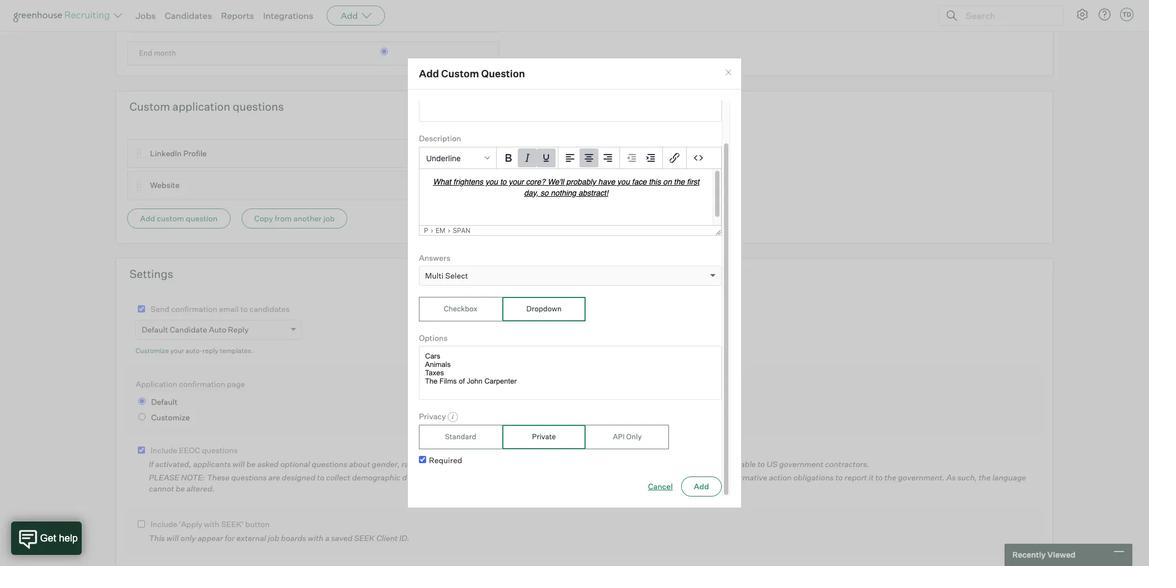 Task type: describe. For each thing, give the bounding box(es) containing it.
client
[[377, 533, 398, 543]]

select
[[446, 271, 468, 280]]

2 the from the left
[[885, 473, 897, 482]]

privacy
[[419, 411, 446, 421]]

will for only
[[167, 533, 179, 543]]

demographic
[[352, 473, 401, 482]]

add button
[[682, 477, 722, 497]]

add custom question button
[[127, 208, 231, 228]]

0 horizontal spatial custom
[[130, 99, 170, 113]]

to right email
[[241, 304, 248, 313]]

required
[[429, 455, 463, 465]]

year
[[154, 16, 169, 25]]

report
[[845, 473, 868, 482]]

to right it
[[876, 473, 883, 482]]

1 vertical spatial about
[[420, 473, 441, 482]]

integrations
[[263, 10, 314, 21]]

add inside popup button
[[341, 10, 358, 21]]

action
[[770, 473, 792, 482]]

certain
[[583, 459, 608, 469]]

api only option
[[586, 425, 670, 449]]

button
[[246, 519, 270, 529]]

in
[[483, 473, 489, 482]]

activated,
[[155, 459, 192, 469]]

only
[[627, 432, 642, 441]]

will for be
[[233, 459, 245, 469]]

confirmation for application
[[179, 379, 225, 389]]

collect
[[326, 473, 351, 482]]

custom application questions
[[130, 99, 284, 113]]

profile
[[184, 148, 207, 158]]

question
[[482, 67, 525, 79]]

resize image
[[716, 229, 722, 235]]

default for default candidate auto reply
[[142, 325, 168, 334]]

to left collect
[[317, 473, 325, 482]]

id.
[[400, 533, 410, 543]]

copy
[[254, 213, 273, 223]]

as
[[947, 473, 957, 482]]

from
[[275, 213, 292, 223]]

are
[[269, 473, 280, 482]]

month
[[154, 48, 176, 57]]

em button
[[436, 226, 446, 234]]

job inside include 'apply with seek' button this will only appear for external job boards with a saved seek client id.
[[268, 533, 279, 543]]

configure image
[[1077, 8, 1090, 21]]

required
[[597, 473, 628, 482]]

if
[[149, 459, 154, 469]]

2 toolbar from the left
[[559, 147, 621, 169]]

reply
[[203, 347, 218, 355]]

saved
[[331, 533, 353, 543]]

integrations link
[[263, 10, 314, 21]]

optional
[[281, 459, 310, 469]]

td button
[[1121, 8, 1134, 21]]

application
[[136, 379, 177, 389]]

boards
[[281, 533, 306, 543]]

website
[[150, 180, 180, 190]]

disability
[[469, 459, 502, 469]]

checkbox option
[[419, 297, 503, 321]]

end for end year
[[139, 16, 152, 25]]

0 horizontal spatial about
[[349, 459, 370, 469]]

close image
[[725, 68, 734, 77]]

veteran,
[[422, 459, 452, 469]]

multi select
[[425, 271, 468, 280]]

end month
[[139, 48, 176, 57]]

your
[[170, 347, 184, 355]]

end year
[[139, 16, 169, 25]]

0 vertical spatial applicants
[[193, 459, 231, 469]]

cancel link
[[648, 481, 673, 492]]

navigation inside add custom question dialog
[[424, 226, 712, 234]]

1 toolbar from the left
[[497, 147, 559, 169]]

Enter each option on a new line. text field
[[419, 346, 722, 400]]

settings
[[130, 267, 173, 281]]

td button
[[1119, 6, 1137, 23]]

private
[[532, 432, 556, 441]]

linkedin
[[150, 148, 182, 158]]

external
[[237, 533, 266, 543]]

multi
[[425, 271, 444, 280]]

comply
[[537, 459, 564, 469]]

job inside button
[[324, 213, 335, 223]]

auto-
[[186, 347, 203, 355]]

with up specifically
[[565, 459, 581, 469]]

that
[[531, 473, 545, 482]]

contractors.
[[826, 459, 870, 469]]

1 the from the left
[[491, 473, 503, 482]]

default for default
[[151, 397, 178, 407]]

2 › from the left
[[448, 226, 451, 234]]

standard
[[445, 432, 477, 441]]

seek
[[354, 533, 375, 543]]

language
[[993, 473, 1027, 482]]

requirements
[[668, 459, 717, 469]]

options
[[419, 333, 448, 342]]

such,
[[958, 473, 978, 482]]

send
[[151, 304, 170, 313]]

multi select option
[[425, 271, 468, 280]]

custom inside dialog
[[442, 67, 479, 79]]

add custom question dialog
[[408, 54, 742, 508]]

question
[[186, 213, 218, 223]]

jobs
[[136, 10, 156, 21]]

race,
[[402, 459, 420, 469]]

government.
[[899, 473, 945, 482]]

email
[[219, 304, 239, 313]]

private option
[[503, 425, 586, 449]]

is
[[547, 473, 553, 482]]



Task type: locate. For each thing, give the bounding box(es) containing it.
copy from another job button
[[242, 208, 348, 228]]

0 vertical spatial will
[[233, 459, 245, 469]]

1 horizontal spatial be
[[247, 459, 256, 469]]

job
[[324, 213, 335, 223], [268, 533, 279, 543]]

the
[[491, 473, 503, 482], [885, 473, 897, 482], [980, 473, 991, 482]]

3 the from the left
[[980, 473, 991, 482]]

navigation containing p
[[424, 226, 712, 234]]

seek'
[[221, 519, 244, 529]]

1 vertical spatial eeoc
[[610, 459, 631, 469]]

0 vertical spatial end
[[139, 16, 152, 25]]

0 horizontal spatial will
[[167, 533, 179, 543]]

us
[[767, 459, 778, 469]]

job right another
[[324, 213, 335, 223]]

› right the em button
[[448, 226, 451, 234]]

the right the in
[[491, 473, 503, 482]]

checkbox
[[444, 304, 478, 313]]

end left month
[[139, 48, 152, 57]]

0 vertical spatial include
[[151, 446, 177, 455]]

1 vertical spatial confirmation
[[179, 379, 225, 389]]

0 vertical spatial confirmation
[[171, 304, 218, 313]]

add custom question
[[140, 213, 218, 223]]

contractors
[[668, 473, 710, 482]]

templates.
[[220, 347, 253, 355]]

'apply
[[179, 519, 202, 529]]

api
[[613, 432, 625, 441]]

None radio
[[381, 15, 388, 23], [381, 48, 388, 55], [381, 15, 388, 23], [381, 48, 388, 55]]

about
[[349, 459, 370, 469], [420, 473, 441, 482]]

include eeoc questions if activated, applicants will be asked optional questions about gender, race, veteran, and disability status to comply with certain eeoc reporting requirements applicable to us government contractors. please note: these questions are designed to collect demographic data about applicants in the format that is specifically required for federal contractors with affirmative action obligations to report it to the government. as such, the language cannot be altered.
[[149, 446, 1027, 493]]

reporting
[[632, 459, 667, 469]]

None radio
[[138, 398, 146, 405], [138, 413, 146, 420], [138, 398, 146, 405], [138, 413, 146, 420]]

reports
[[221, 10, 254, 21]]

1 vertical spatial default
[[151, 397, 178, 407]]

appear
[[198, 533, 223, 543]]

about down veteran,
[[420, 473, 441, 482]]

add button
[[327, 6, 385, 26]]

underline group
[[420, 147, 722, 169]]

Required checkbox
[[419, 456, 427, 463]]

2 end from the top
[[139, 48, 152, 57]]

candidate
[[170, 325, 207, 334]]

include
[[151, 446, 177, 455], [151, 519, 177, 529]]

1 horizontal spatial about
[[420, 473, 441, 482]]

›
[[431, 226, 434, 234], [448, 226, 451, 234]]

1 vertical spatial end
[[139, 48, 152, 57]]

0 horizontal spatial ›
[[431, 226, 434, 234]]

0 vertical spatial eeoc
[[179, 446, 200, 455]]

please
[[149, 473, 179, 482]]

to left us
[[758, 459, 766, 469]]

for inside include eeoc questions if activated, applicants will be asked optional questions about gender, race, veteran, and disability status to comply with certain eeoc reporting requirements applicable to us government contractors. please note: these questions are designed to collect demographic data about applicants in the format that is specifically required for federal contractors with affirmative action obligations to report it to the government. as such, the language cannot be altered.
[[629, 473, 639, 482]]

confirmation up default candidate auto reply
[[171, 304, 218, 313]]

status
[[504, 459, 526, 469]]

Greatest Fear? text field
[[419, 68, 722, 122]]

the right the such,
[[980, 473, 991, 482]]

the right it
[[885, 473, 897, 482]]

eeoc up activated,
[[179, 446, 200, 455]]

1 vertical spatial include
[[151, 519, 177, 529]]

1 horizontal spatial will
[[233, 459, 245, 469]]

1 end from the top
[[139, 16, 152, 25]]

end for end month
[[139, 48, 152, 57]]

1 include from the top
[[151, 446, 177, 455]]

0 vertical spatial for
[[629, 473, 639, 482]]

api only
[[613, 432, 642, 441]]

underline button
[[422, 148, 494, 167]]

will
[[233, 459, 245, 469], [167, 533, 179, 543]]

dropdown
[[527, 304, 562, 313]]

applicants
[[193, 459, 231, 469], [443, 473, 481, 482]]

0 horizontal spatial the
[[491, 473, 503, 482]]

recently viewed
[[1013, 550, 1076, 560]]

0 horizontal spatial eeoc
[[179, 446, 200, 455]]

for down seek'
[[225, 533, 235, 543]]

1 vertical spatial custom
[[130, 99, 170, 113]]

copy from another job
[[254, 213, 335, 223]]

include up activated,
[[151, 446, 177, 455]]

these
[[207, 473, 230, 482]]

candidates
[[165, 10, 212, 21]]

customize down application
[[151, 412, 190, 422]]

navigation
[[424, 226, 712, 234]]

custom up linkedin
[[130, 99, 170, 113]]

1 vertical spatial applicants
[[443, 473, 481, 482]]

default up customize link
[[142, 325, 168, 334]]

customize for customize your auto-reply templates.
[[136, 347, 169, 355]]

another
[[294, 213, 322, 223]]

end left year
[[139, 16, 152, 25]]

› right p button
[[431, 226, 434, 234]]

0 vertical spatial default
[[142, 325, 168, 334]]

Search text field
[[964, 8, 1054, 24]]

about up demographic
[[349, 459, 370, 469]]

send confirmation email to candidates
[[151, 304, 290, 313]]

default candidate auto reply
[[142, 325, 249, 334]]

2 include from the top
[[151, 519, 177, 529]]

with left a
[[308, 533, 324, 543]]

1 horizontal spatial applicants
[[443, 473, 481, 482]]

span
[[453, 226, 471, 234]]

auto
[[209, 325, 226, 334]]

for left federal
[[629, 473, 639, 482]]

with up appear
[[204, 519, 220, 529]]

2 horizontal spatial the
[[980, 473, 991, 482]]

0 vertical spatial customize
[[136, 347, 169, 355]]

be down note:
[[176, 484, 185, 493]]

default
[[142, 325, 168, 334], [151, 397, 178, 407]]

include inside include eeoc questions if activated, applicants will be asked optional questions about gender, race, veteran, and disability status to comply with certain eeoc reporting requirements applicable to us government contractors. please note: these questions are designed to collect demographic data about applicants in the format that is specifically required for federal contractors with affirmative action obligations to report it to the government. as such, the language cannot be altered.
[[151, 446, 177, 455]]

confirmation left page
[[179, 379, 225, 389]]

obligations
[[794, 473, 834, 482]]

None checkbox
[[138, 305, 145, 312]]

will left asked
[[233, 459, 245, 469]]

include for include 'apply with seek' button this will only appear for external job boards with a saved seek client id.
[[151, 519, 177, 529]]

custom
[[442, 67, 479, 79], [130, 99, 170, 113]]

reports link
[[221, 10, 254, 21]]

confirmation for send
[[171, 304, 218, 313]]

note:
[[181, 473, 205, 482]]

0 vertical spatial be
[[247, 459, 256, 469]]

end
[[139, 16, 152, 25], [139, 48, 152, 57]]

questions
[[233, 99, 284, 113], [202, 446, 238, 455], [312, 459, 348, 469], [231, 473, 267, 482]]

with down applicable
[[712, 473, 727, 482]]

applicable
[[719, 459, 756, 469]]

0 vertical spatial custom
[[442, 67, 479, 79]]

greenhouse recruiting image
[[13, 9, 113, 22]]

customize for customize
[[151, 412, 190, 422]]

1 vertical spatial for
[[225, 533, 235, 543]]

1 vertical spatial be
[[176, 484, 185, 493]]

default candidate auto reply option
[[142, 325, 249, 334]]

be left asked
[[247, 459, 256, 469]]

gender,
[[372, 459, 400, 469]]

cancel
[[648, 482, 673, 491]]

it
[[869, 473, 874, 482]]

eeoc up required
[[610, 459, 631, 469]]

a
[[325, 533, 330, 543]]

1 horizontal spatial ›
[[448, 226, 451, 234]]

1 horizontal spatial custom
[[442, 67, 479, 79]]

confirmation
[[171, 304, 218, 313], [179, 379, 225, 389]]

0 horizontal spatial job
[[268, 533, 279, 543]]

None checkbox
[[138, 447, 145, 454], [138, 521, 145, 528], [138, 447, 145, 454], [138, 521, 145, 528]]

include inside include 'apply with seek' button this will only appear for external job boards with a saved seek client id.
[[151, 519, 177, 529]]

answers
[[419, 253, 451, 262]]

data
[[402, 473, 419, 482]]

page
[[227, 379, 245, 389]]

and
[[453, 459, 467, 469]]

em
[[436, 226, 446, 234]]

customize left your
[[136, 347, 169, 355]]

be
[[247, 459, 256, 469], [176, 484, 185, 493]]

applicants down and
[[443, 473, 481, 482]]

with
[[565, 459, 581, 469], [712, 473, 727, 482], [204, 519, 220, 529], [308, 533, 324, 543]]

standard option
[[419, 425, 503, 449]]

applicants up these
[[193, 459, 231, 469]]

description
[[419, 133, 462, 143]]

toolbar
[[497, 147, 559, 169], [559, 147, 621, 169], [621, 147, 663, 169]]

1 › from the left
[[431, 226, 434, 234]]

job left boards
[[268, 533, 279, 543]]

0 horizontal spatial for
[[225, 533, 235, 543]]

0 vertical spatial job
[[324, 213, 335, 223]]

include for include eeoc questions if activated, applicants will be asked optional questions about gender, race, veteran, and disability status to comply with certain eeoc reporting requirements applicable to us government contractors. please note: these questions are designed to collect demographic data about applicants in the format that is specifically required for federal contractors with affirmative action obligations to report it to the government. as such, the language cannot be altered.
[[151, 446, 177, 455]]

asked
[[257, 459, 279, 469]]

0 horizontal spatial be
[[176, 484, 185, 493]]

custom left question at the left top
[[442, 67, 479, 79]]

to down contractors.
[[836, 473, 844, 482]]

will left only
[[167, 533, 179, 543]]

only
[[181, 533, 196, 543]]

1 horizontal spatial for
[[629, 473, 639, 482]]

0 vertical spatial about
[[349, 459, 370, 469]]

will inside include eeoc questions if activated, applicants will be asked optional questions about gender, race, veteran, and disability status to comply with certain eeoc reporting requirements applicable to us government contractors. please note: these questions are designed to collect demographic data about applicants in the format that is specifically required for federal contractors with affirmative action obligations to report it to the government. as such, the language cannot be altered.
[[233, 459, 245, 469]]

for
[[629, 473, 639, 482], [225, 533, 235, 543]]

1 horizontal spatial eeoc
[[610, 459, 631, 469]]

will inside include 'apply with seek' button this will only appear for external job boards with a saved seek client id.
[[167, 533, 179, 543]]

cannot
[[149, 484, 174, 493]]

p button
[[424, 226, 429, 234]]

add custom question
[[419, 67, 525, 79]]

recently
[[1013, 550, 1047, 560]]

to up that
[[528, 459, 535, 469]]

for inside include 'apply with seek' button this will only appear for external job boards with a saved seek client id.
[[225, 533, 235, 543]]

p › em › span
[[424, 226, 471, 234]]

1 vertical spatial will
[[167, 533, 179, 543]]

dropdown option
[[503, 297, 586, 321]]

0 horizontal spatial applicants
[[193, 459, 231, 469]]

application confirmation page
[[136, 379, 245, 389]]

eeoc
[[179, 446, 200, 455], [610, 459, 631, 469]]

1 horizontal spatial job
[[324, 213, 335, 223]]

1 horizontal spatial the
[[885, 473, 897, 482]]

customize link
[[136, 347, 169, 355]]

1 vertical spatial customize
[[151, 412, 190, 422]]

jobs link
[[136, 10, 156, 21]]

format
[[505, 473, 529, 482]]

include up this
[[151, 519, 177, 529]]

viewed
[[1048, 550, 1076, 560]]

specifically
[[555, 473, 595, 482]]

3 toolbar from the left
[[621, 147, 663, 169]]

default down application
[[151, 397, 178, 407]]

1 vertical spatial job
[[268, 533, 279, 543]]



Task type: vqa. For each thing, say whether or not it's contained in the screenshot.
LINKEDIN PROFILE
yes



